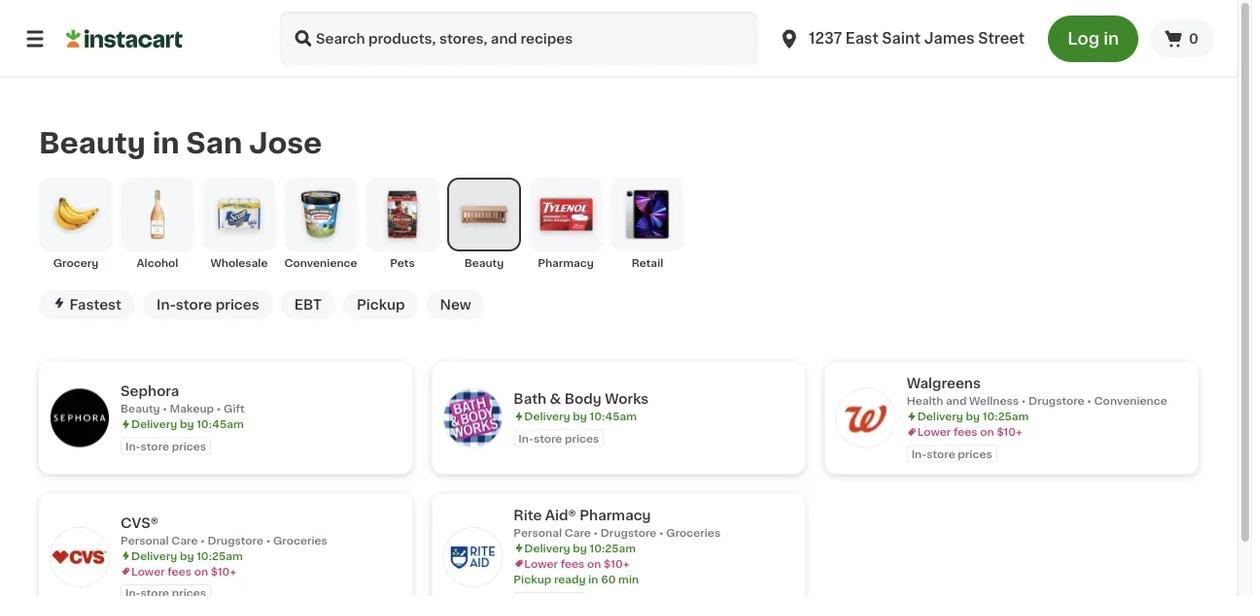 Task type: describe. For each thing, give the bounding box(es) containing it.
instacart logo image
[[66, 27, 183, 51]]

$10+ for care
[[211, 567, 236, 577]]

pickup ready in 60 min
[[514, 574, 639, 585]]

1237 east saint james street button
[[766, 12, 1037, 66]]

prices down and
[[958, 449, 992, 460]]

east
[[846, 32, 879, 46]]

store down &
[[534, 433, 562, 444]]

in- inside button
[[157, 298, 176, 312]]

beauty inside sephora beauty • makeup • gift
[[121, 404, 160, 415]]

cvs® personal care • drugstore • groceries
[[121, 517, 328, 546]]

prices down bath & body works
[[565, 433, 599, 444]]

log in
[[1068, 31, 1119, 47]]

beauty in san jose main content
[[0, 78, 1238, 597]]

delivery for rite aid® pharmacy
[[524, 543, 570, 554]]

drugstore inside rite aid® pharmacy personal care • drugstore • groceries
[[601, 528, 657, 538]]

in for log
[[1104, 31, 1119, 47]]

pickup button
[[343, 291, 419, 320]]

store inside button
[[176, 298, 212, 312]]

$10+ for and
[[997, 427, 1023, 438]]

store down and
[[927, 449, 955, 460]]

pharmacy inside rite aid® pharmacy personal care • drugstore • groceries
[[580, 509, 651, 522]]

prices down makeup
[[172, 441, 206, 452]]

care inside rite aid® pharmacy personal care • drugstore • groceries
[[565, 528, 591, 538]]

rite aid® pharmacy image
[[444, 529, 502, 587]]

by down makeup
[[180, 419, 194, 430]]

0 horizontal spatial 10:45am
[[197, 419, 244, 430]]

new
[[440, 298, 471, 312]]

personal inside rite aid® pharmacy personal care • drugstore • groceries
[[514, 528, 562, 538]]

walgreens health and wellness • drugstore • convenience
[[907, 377, 1167, 407]]

body
[[564, 393, 602, 406]]

alcohol
[[137, 258, 178, 269]]

saint
[[882, 32, 921, 46]]

retail button
[[611, 178, 684, 271]]

beauty in san jose
[[39, 129, 322, 157]]

1237 east saint james street
[[809, 32, 1025, 46]]

10:25am for care
[[197, 551, 243, 562]]

beauty for beauty
[[464, 258, 504, 269]]

fees for care
[[168, 567, 191, 577]]

on for care
[[194, 567, 208, 577]]

fastest button
[[39, 291, 135, 320]]

delivery for cvs®
[[131, 551, 177, 562]]

wellness
[[969, 396, 1019, 407]]

beauty for beauty in san jose
[[39, 129, 146, 157]]

works
[[605, 393, 649, 406]]

0
[[1189, 32, 1199, 46]]

prices inside button
[[216, 298, 259, 312]]

groceries inside cvs® personal care • drugstore • groceries
[[273, 536, 328, 546]]

beauty button
[[447, 178, 521, 271]]

james
[[924, 32, 975, 46]]

care inside cvs® personal care • drugstore • groceries
[[171, 536, 198, 546]]

makeup
[[170, 404, 214, 415]]

by for cvs®
[[180, 551, 194, 562]]

in- down sephora
[[125, 441, 141, 452]]

walgreens
[[907, 377, 981, 391]]

delivery by 10:25am for pharmacy
[[524, 543, 636, 554]]

in-store prices inside button
[[157, 298, 259, 312]]

ready
[[554, 574, 586, 585]]

10:25am for and
[[983, 412, 1029, 422]]

retail
[[632, 258, 663, 269]]

fees for pharmacy
[[561, 559, 585, 570]]

pickup for pickup
[[357, 298, 405, 312]]

1 horizontal spatial 10:45am
[[590, 412, 637, 422]]

delivery for walgreens
[[917, 412, 963, 422]]

sephora
[[121, 385, 179, 398]]

in- down bath
[[518, 433, 534, 444]]

sephora image
[[51, 389, 109, 448]]

convenience button
[[284, 178, 358, 271]]

1 horizontal spatial delivery by 10:45am
[[524, 412, 637, 422]]

cvs®
[[121, 517, 158, 530]]

lower for personal
[[131, 567, 165, 577]]

aid®
[[545, 509, 576, 522]]



Task type: locate. For each thing, give the bounding box(es) containing it.
pharmacy right aid®
[[580, 509, 651, 522]]

0 horizontal spatial delivery by 10:45am
[[131, 419, 244, 430]]

2 horizontal spatial lower
[[917, 427, 951, 438]]

and
[[946, 396, 967, 407]]

personal inside cvs® personal care • drugstore • groceries
[[121, 536, 169, 546]]

jose
[[249, 129, 322, 157]]

10:25am for pharmacy
[[590, 543, 636, 554]]

in-store prices
[[157, 298, 259, 312], [518, 433, 599, 444], [125, 441, 206, 452], [912, 449, 992, 460]]

bath
[[514, 393, 547, 406]]

store
[[176, 298, 212, 312], [534, 433, 562, 444], [141, 441, 169, 452], [927, 449, 955, 460]]

2 horizontal spatial in
[[1104, 31, 1119, 47]]

0 horizontal spatial pickup
[[357, 298, 405, 312]]

delivery by 10:45am
[[524, 412, 637, 422], [131, 419, 244, 430]]

delivery by 10:25am for and
[[917, 412, 1029, 422]]

gift
[[224, 404, 245, 415]]

in-store prices down &
[[518, 433, 599, 444]]

fees up ready
[[561, 559, 585, 570]]

in left 60
[[588, 574, 598, 585]]

1 horizontal spatial care
[[565, 528, 591, 538]]

by down and
[[966, 412, 980, 422]]

lower fees on $10+ for and
[[917, 427, 1023, 438]]

in-
[[157, 298, 176, 312], [518, 433, 534, 444], [125, 441, 141, 452], [912, 449, 927, 460]]

min
[[618, 574, 639, 585]]

care
[[565, 528, 591, 538], [171, 536, 198, 546]]

1 horizontal spatial personal
[[514, 528, 562, 538]]

bath & body works
[[514, 393, 649, 406]]

in left san
[[152, 129, 180, 157]]

delivery by 10:25am up the pickup ready in 60 min
[[524, 543, 636, 554]]

delivery
[[524, 412, 570, 422], [917, 412, 963, 422], [131, 419, 177, 430], [524, 543, 570, 554], [131, 551, 177, 562]]

by down bath & body works
[[573, 412, 587, 422]]

$10+ down cvs® personal care • drugstore • groceries
[[211, 567, 236, 577]]

0 horizontal spatial $10+
[[211, 567, 236, 577]]

in right the log
[[1104, 31, 1119, 47]]

lower fees on $10+ down cvs® personal care • drugstore • groceries
[[131, 567, 236, 577]]

1 horizontal spatial 10:25am
[[590, 543, 636, 554]]

pickup left ready
[[514, 574, 551, 585]]

sephora beauty • makeup • gift
[[121, 385, 245, 415]]

in for beauty
[[152, 129, 180, 157]]

&
[[550, 393, 561, 406]]

prices down 'wholesale'
[[216, 298, 259, 312]]

groceries inside rite aid® pharmacy personal care • drugstore • groceries
[[666, 528, 721, 538]]

delivery by 10:25am down cvs® personal care • drugstore • groceries
[[131, 551, 243, 562]]

delivery down aid®
[[524, 543, 570, 554]]

by for rite aid® pharmacy
[[573, 543, 587, 554]]

delivery down cvs® on the left bottom of the page
[[131, 551, 177, 562]]

0 horizontal spatial convenience
[[284, 258, 357, 269]]

on for and
[[980, 427, 994, 438]]

in
[[1104, 31, 1119, 47], [152, 129, 180, 157], [588, 574, 598, 585]]

0 vertical spatial beauty
[[39, 129, 146, 157]]

by for walgreens
[[966, 412, 980, 422]]

2 horizontal spatial fees
[[954, 427, 978, 438]]

by up the pickup ready in 60 min
[[573, 543, 587, 554]]

2 horizontal spatial 10:25am
[[983, 412, 1029, 422]]

1237 east saint james street button
[[778, 12, 1025, 66]]

rite aid® pharmacy personal care • drugstore • groceries
[[514, 509, 721, 538]]

pickup inside button
[[357, 298, 405, 312]]

pharmacy left retail
[[538, 258, 594, 269]]

0 horizontal spatial on
[[194, 567, 208, 577]]

2 vertical spatial in
[[588, 574, 598, 585]]

lower fees on $10+ up the pickup ready in 60 min
[[524, 559, 630, 570]]

ebt button
[[281, 291, 335, 320]]

in- down alcohol
[[157, 298, 176, 312]]

fees down cvs® personal care • drugstore • groceries
[[168, 567, 191, 577]]

0 horizontal spatial in
[[152, 129, 180, 157]]

delivery by 10:25am for care
[[131, 551, 243, 562]]

in- down health
[[912, 449, 927, 460]]

personal down rite
[[514, 528, 562, 538]]

lower fees on $10+ down and
[[917, 427, 1023, 438]]

•
[[1022, 396, 1026, 407], [1087, 396, 1092, 407], [163, 404, 167, 415], [217, 404, 221, 415], [594, 528, 598, 538], [659, 528, 664, 538], [200, 536, 205, 546], [266, 536, 271, 546]]

walgreens image
[[837, 389, 895, 448]]

store down sephora beauty • makeup • gift
[[141, 441, 169, 452]]

None search field
[[280, 12, 758, 66]]

personal down cvs® on the left bottom of the page
[[121, 536, 169, 546]]

1 vertical spatial pharmacy
[[580, 509, 651, 522]]

lower fees on $10+
[[917, 427, 1023, 438], [524, 559, 630, 570], [131, 567, 236, 577]]

alcohol button
[[121, 178, 194, 271]]

delivery by 10:25am
[[917, 412, 1029, 422], [524, 543, 636, 554], [131, 551, 243, 562]]

on for pharmacy
[[587, 559, 601, 570]]

in-store prices down makeup
[[125, 441, 206, 452]]

beauty
[[39, 129, 146, 157], [464, 258, 504, 269], [121, 404, 160, 415]]

san
[[186, 129, 242, 157]]

10:45am
[[590, 412, 637, 422], [197, 419, 244, 430]]

beauty down sephora
[[121, 404, 160, 415]]

0 horizontal spatial groceries
[[273, 536, 328, 546]]

lower up ready
[[524, 559, 558, 570]]

rite
[[514, 509, 542, 522]]

10:25am down rite aid® pharmacy personal care • drugstore • groceries
[[590, 543, 636, 554]]

0 vertical spatial convenience
[[284, 258, 357, 269]]

Search field
[[280, 12, 758, 66]]

10:45am down gift
[[197, 419, 244, 430]]

on down wellness
[[980, 427, 994, 438]]

0 vertical spatial pharmacy
[[538, 258, 594, 269]]

0 horizontal spatial 10:25am
[[197, 551, 243, 562]]

on down cvs® personal care • drugstore • groceries
[[194, 567, 208, 577]]

delivery down sephora
[[131, 419, 177, 430]]

1 vertical spatial pickup
[[514, 574, 551, 585]]

$10+ up 60
[[604, 559, 630, 570]]

0 horizontal spatial drugstore
[[207, 536, 263, 546]]

lower down health
[[917, 427, 951, 438]]

0 horizontal spatial fees
[[168, 567, 191, 577]]

grocery
[[53, 258, 98, 269]]

convenience
[[284, 258, 357, 269], [1094, 396, 1167, 407]]

fees for and
[[954, 427, 978, 438]]

0 horizontal spatial delivery by 10:25am
[[131, 551, 243, 562]]

pets
[[390, 258, 415, 269]]

convenience inside walgreens health and wellness • drugstore • convenience
[[1094, 396, 1167, 407]]

drugstore inside cvs® personal care • drugstore • groceries
[[207, 536, 263, 546]]

lower down cvs® on the left bottom of the page
[[131, 567, 165, 577]]

pharmacy
[[538, 258, 594, 269], [580, 509, 651, 522]]

by
[[573, 412, 587, 422], [966, 412, 980, 422], [180, 419, 194, 430], [573, 543, 587, 554], [180, 551, 194, 562]]

$10+
[[997, 427, 1023, 438], [604, 559, 630, 570], [211, 567, 236, 577]]

convenience inside button
[[284, 258, 357, 269]]

groceries
[[666, 528, 721, 538], [273, 536, 328, 546]]

fees
[[954, 427, 978, 438], [561, 559, 585, 570], [168, 567, 191, 577]]

wholesale button
[[202, 178, 276, 271]]

delivery down &
[[524, 412, 570, 422]]

wholesale
[[210, 258, 268, 269]]

0 horizontal spatial personal
[[121, 536, 169, 546]]

pickup for pickup ready in 60 min
[[514, 574, 551, 585]]

beauty up new
[[464, 258, 504, 269]]

10:25am down wellness
[[983, 412, 1029, 422]]

2 horizontal spatial lower fees on $10+
[[917, 427, 1023, 438]]

bath & body works image
[[444, 389, 502, 448]]

lower fees on $10+ for care
[[131, 567, 236, 577]]

lower fees on $10+ for pharmacy
[[524, 559, 630, 570]]

1 horizontal spatial $10+
[[604, 559, 630, 570]]

health
[[907, 396, 943, 407]]

in-store prices button
[[143, 291, 273, 320]]

fees down and
[[954, 427, 978, 438]]

$10+ down wellness
[[997, 427, 1023, 438]]

prices
[[216, 298, 259, 312], [565, 433, 599, 444], [172, 441, 206, 452], [958, 449, 992, 460]]

in-store prices down and
[[912, 449, 992, 460]]

pharmacy inside button
[[538, 258, 594, 269]]

1 vertical spatial in
[[152, 129, 180, 157]]

on
[[980, 427, 994, 438], [587, 559, 601, 570], [194, 567, 208, 577]]

fastest
[[69, 298, 122, 312]]

10:25am down cvs® personal care • drugstore • groceries
[[197, 551, 243, 562]]

drugstore
[[1029, 396, 1085, 407], [601, 528, 657, 538], [207, 536, 263, 546]]

pickup
[[357, 298, 405, 312], [514, 574, 551, 585]]

2 horizontal spatial $10+
[[997, 427, 1023, 438]]

drugstore inside walgreens health and wellness • drugstore • convenience
[[1029, 396, 1085, 407]]

2 horizontal spatial delivery by 10:25am
[[917, 412, 1029, 422]]

1 vertical spatial beauty
[[464, 258, 504, 269]]

$10+ for pharmacy
[[604, 559, 630, 570]]

store down alcohol
[[176, 298, 212, 312]]

street
[[978, 32, 1025, 46]]

1 horizontal spatial lower
[[524, 559, 558, 570]]

cvs® image
[[51, 529, 109, 587]]

1 horizontal spatial lower fees on $10+
[[524, 559, 630, 570]]

1 horizontal spatial drugstore
[[601, 528, 657, 538]]

60
[[601, 574, 616, 585]]

in-store prices down 'wholesale'
[[157, 298, 259, 312]]

beauty up grocery button
[[39, 129, 146, 157]]

1 horizontal spatial in
[[588, 574, 598, 585]]

1 vertical spatial convenience
[[1094, 396, 1167, 407]]

1237
[[809, 32, 842, 46]]

by down cvs® personal care • drugstore • groceries
[[180, 551, 194, 562]]

0 horizontal spatial lower
[[131, 567, 165, 577]]

delivery by 10:25am down and
[[917, 412, 1029, 422]]

1 horizontal spatial on
[[587, 559, 601, 570]]

0 horizontal spatial care
[[171, 536, 198, 546]]

10:45am down works
[[590, 412, 637, 422]]

on up 60
[[587, 559, 601, 570]]

lower
[[917, 427, 951, 438], [524, 559, 558, 570], [131, 567, 165, 577]]

grocery button
[[39, 178, 113, 271]]

lower for health
[[917, 427, 951, 438]]

0 horizontal spatial lower fees on $10+
[[131, 567, 236, 577]]

pickup down "pets"
[[357, 298, 405, 312]]

delivery by 10:45am down bath & body works
[[524, 412, 637, 422]]

0 button
[[1150, 19, 1214, 58]]

2 horizontal spatial on
[[980, 427, 994, 438]]

1 horizontal spatial groceries
[[666, 528, 721, 538]]

lower for aid®
[[524, 559, 558, 570]]

1 horizontal spatial delivery by 10:25am
[[524, 543, 636, 554]]

ebt
[[294, 298, 322, 312]]

pets button
[[366, 178, 439, 271]]

delivery by 10:45am down makeup
[[131, 419, 244, 430]]

1 horizontal spatial convenience
[[1094, 396, 1167, 407]]

1 horizontal spatial fees
[[561, 559, 585, 570]]

pharmacy button
[[529, 178, 603, 271]]

personal
[[514, 528, 562, 538], [121, 536, 169, 546]]

in inside button
[[1104, 31, 1119, 47]]

delivery down health
[[917, 412, 963, 422]]

1 horizontal spatial pickup
[[514, 574, 551, 585]]

2 horizontal spatial drugstore
[[1029, 396, 1085, 407]]

0 vertical spatial in
[[1104, 31, 1119, 47]]

log
[[1068, 31, 1100, 47]]

10:25am
[[983, 412, 1029, 422], [590, 543, 636, 554], [197, 551, 243, 562]]

2 vertical spatial beauty
[[121, 404, 160, 415]]

0 vertical spatial pickup
[[357, 298, 405, 312]]

log in button
[[1048, 16, 1138, 62]]

beauty inside button
[[464, 258, 504, 269]]

new button
[[426, 291, 485, 320]]



Task type: vqa. For each thing, say whether or not it's contained in the screenshot.
Post in post honeycomb honeycomb breakfast cereal, honey flavored corn cereal, kosher, small size box
no



